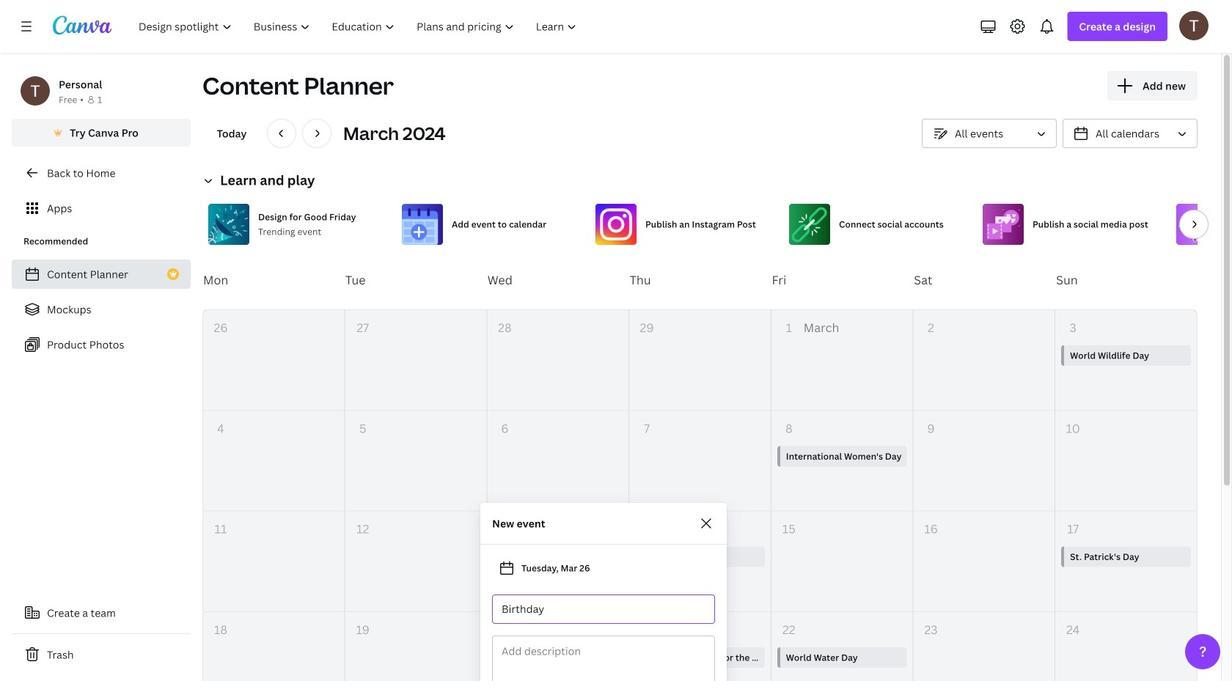 Task type: vqa. For each thing, say whether or not it's contained in the screenshot.
Video image
no



Task type: describe. For each thing, give the bounding box(es) containing it.
sunday column header
[[1056, 251, 1198, 310]]

thursday column header
[[629, 251, 771, 310]]

Add description text field
[[493, 637, 714, 681]]

friday column header
[[771, 251, 913, 310]]

monday column header
[[202, 251, 345, 310]]

saturday column header
[[913, 251, 1056, 310]]



Task type: locate. For each thing, give the bounding box(es) containing it.
wednesday column header
[[487, 251, 629, 310]]

tuesday column header
[[345, 251, 487, 310]]

row
[[202, 251, 1198, 310], [203, 310, 1197, 411], [203, 411, 1197, 512], [203, 512, 1197, 612], [203, 612, 1197, 681]]

None button
[[922, 119, 1057, 148], [1063, 119, 1198, 148], [922, 119, 1057, 148], [1063, 119, 1198, 148]]

Add title text field
[[502, 596, 706, 623]]

list
[[12, 260, 191, 359]]

terry turtle image
[[1179, 11, 1209, 40]]

top level navigation element
[[129, 12, 589, 41]]



